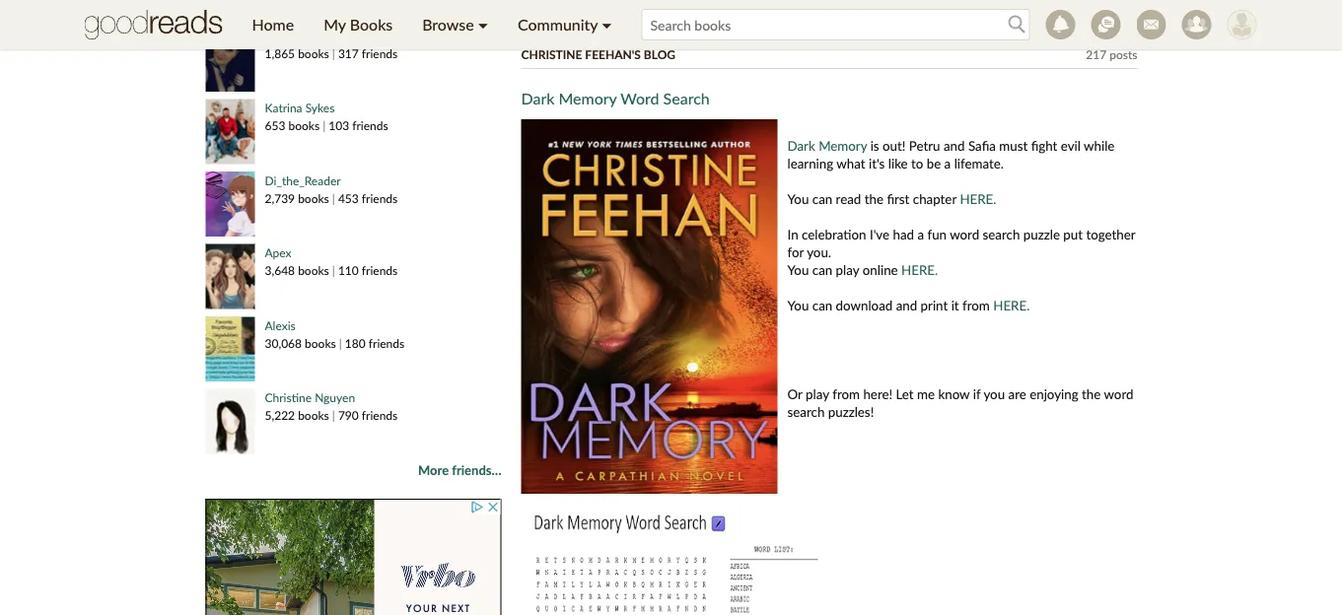 Task type: locate. For each thing, give the bounding box(es) containing it.
alexis image
[[206, 317, 255, 382]]

friends inside julie anne addicott 1,865 books | 317 friends
[[362, 46, 398, 60]]

0 vertical spatial more
[[943, 4, 974, 20]]

1 vertical spatial description image
[[521, 504, 901, 615]]

0 vertical spatial here.
[[960, 191, 996, 207]]

word right enjoying
[[1104, 386, 1133, 402]]

christine down community
[[521, 47, 582, 61]]

friends
[[362, 46, 398, 60], [352, 118, 388, 133], [362, 191, 398, 205], [362, 263, 398, 278], [369, 336, 405, 350], [362, 408, 398, 423]]

play inside or play from here! let me know if you are enjoying the word search puzzles!
[[806, 386, 829, 402]]

| inside apex 3,648 books | 110 friends
[[332, 263, 335, 278]]

community ▾
[[518, 15, 612, 34]]

1 vertical spatial here. link
[[901, 262, 938, 278]]

browse ▾ button
[[407, 0, 503, 49]]

christine inside christine nguyen 5,222 books | 790 friends
[[265, 390, 312, 405]]

0 horizontal spatial memory
[[559, 89, 617, 108]]

| inside julie anne addicott 1,865 books | 317 friends
[[332, 46, 335, 60]]

you for you can download and print it from here.
[[787, 298, 809, 314]]

1 can from the top
[[812, 191, 832, 207]]

word
[[950, 227, 979, 243], [1104, 386, 1133, 402]]

0 vertical spatial word
[[950, 227, 979, 243]]

1 vertical spatial word
[[1104, 386, 1133, 402]]

friends right the 110 at the top left of the page
[[362, 263, 398, 278]]

more for more books by christine feehan…
[[943, 4, 974, 20]]

dark up learning
[[787, 138, 815, 154]]

1 vertical spatial and
[[896, 298, 917, 314]]

can left download
[[812, 298, 832, 314]]

| left 453
[[332, 191, 335, 205]]

3,648
[[265, 263, 295, 278]]

a inside is out! petru and safia must fight evil while learning what it's like to be a lifemate.
[[944, 156, 951, 172]]

by
[[1015, 4, 1028, 20]]

0 vertical spatial a
[[944, 156, 951, 172]]

christine right the by
[[1031, 4, 1083, 20]]

sykes
[[305, 101, 335, 115]]

0 vertical spatial description image
[[521, 119, 778, 494]]

you.
[[807, 244, 831, 260]]

books inside alexis 30,068 books | 180 friends
[[305, 336, 336, 350]]

0 vertical spatial and
[[944, 138, 965, 154]]

here. right it
[[993, 298, 1030, 314]]

friends right 180
[[369, 336, 405, 350]]

| left 180
[[339, 336, 342, 350]]

0 horizontal spatial the
[[865, 191, 884, 207]]

317
[[338, 46, 359, 60]]

3 you from the top
[[787, 298, 809, 314]]

1 vertical spatial play
[[806, 386, 829, 402]]

0 horizontal spatial ▾
[[478, 15, 488, 34]]

0 vertical spatial can
[[812, 191, 832, 207]]

books inside apex 3,648 books | 110 friends
[[298, 263, 329, 278]]

search
[[983, 227, 1020, 243], [787, 404, 825, 420]]

feehan…
[[1086, 4, 1137, 20]]

safia
[[968, 138, 996, 154]]

1 horizontal spatial memory
[[819, 138, 867, 154]]

1 horizontal spatial christine
[[521, 47, 582, 61]]

110
[[338, 263, 359, 278]]

dark for dark memory word search
[[521, 89, 555, 108]]

0 horizontal spatial christine
[[265, 390, 312, 405]]

advertisement region
[[206, 499, 501, 615]]

| left 103
[[323, 118, 326, 133]]

and
[[944, 138, 965, 154], [896, 298, 917, 314]]

1 horizontal spatial dark
[[787, 138, 815, 154]]

memory down christine feehan's blog
[[559, 89, 617, 108]]

1 vertical spatial a
[[917, 227, 924, 243]]

2,739
[[265, 191, 295, 205]]

first
[[887, 191, 910, 207]]

are
[[1008, 386, 1026, 402]]

search down or
[[787, 404, 825, 420]]

books down julie anne addicott link on the top left of page
[[298, 46, 329, 60]]

0 vertical spatial the
[[865, 191, 884, 207]]

you
[[787, 191, 809, 207], [787, 262, 809, 278], [787, 298, 809, 314]]

katrina
[[265, 101, 302, 115]]

alexis
[[265, 318, 296, 332]]

2 vertical spatial you
[[787, 298, 809, 314]]

books left the by
[[977, 4, 1012, 20]]

2 vertical spatial christine
[[265, 390, 312, 405]]

description image
[[521, 119, 778, 494], [521, 504, 901, 615]]

friend requests image
[[1182, 10, 1211, 39]]

can for download
[[812, 298, 832, 314]]

play left online
[[836, 262, 859, 278]]

1 horizontal spatial search
[[983, 227, 1020, 243]]

1 horizontal spatial more
[[943, 4, 974, 20]]

1 you from the top
[[787, 191, 809, 207]]

1 horizontal spatial a
[[944, 156, 951, 172]]

play right or
[[806, 386, 829, 402]]

more friends…
[[418, 462, 501, 478]]

217
[[1086, 47, 1107, 61]]

community ▾ button
[[503, 0, 627, 49]]

1 horizontal spatial word
[[1104, 386, 1133, 402]]

from
[[962, 298, 990, 314], [832, 386, 860, 402]]

▾ inside popup button
[[602, 15, 612, 34]]

0 vertical spatial from
[[962, 298, 990, 314]]

790
[[338, 408, 359, 423]]

a
[[944, 156, 951, 172], [917, 227, 924, 243]]

1 vertical spatial christine
[[521, 47, 582, 61]]

0 vertical spatial search
[[983, 227, 1020, 243]]

Search books text field
[[641, 9, 1030, 40]]

0 horizontal spatial from
[[832, 386, 860, 402]]

christine up 5,222
[[265, 390, 312, 405]]

| left the 110 at the top left of the page
[[332, 263, 335, 278]]

0 horizontal spatial and
[[896, 298, 917, 314]]

the left first
[[865, 191, 884, 207]]

1 vertical spatial dark
[[787, 138, 815, 154]]

or play from here! let me know if you are enjoying the word search puzzles!
[[787, 386, 1133, 420]]

word
[[621, 89, 659, 108]]

books down di_the_reader link
[[298, 191, 329, 205]]

christine nguyen link
[[265, 390, 355, 405]]

a inside in celebration i've had a fun word search puzzle put together for you. you can play online here.
[[917, 227, 924, 243]]

1 vertical spatial can
[[812, 262, 832, 278]]

0 horizontal spatial search
[[787, 404, 825, 420]]

here. link up "you can download and print it from here." at the right
[[901, 262, 938, 278]]

books inside christine nguyen 5,222 books | 790 friends
[[298, 408, 329, 423]]

can down you. at the right
[[812, 262, 832, 278]]

christi... image
[[206, 389, 255, 454]]

play inside in celebration i've had a fun word search puzzle put together for you. you can play online here.
[[836, 262, 859, 278]]

a left fun
[[917, 227, 924, 243]]

had
[[893, 227, 914, 243]]

feehan's
[[585, 47, 641, 61]]

103
[[329, 118, 349, 133]]

dark down christine feehan's blog link
[[521, 89, 555, 108]]

while
[[1084, 138, 1115, 154]]

apex 3,648 books | 110 friends
[[265, 246, 398, 278]]

0 vertical spatial play
[[836, 262, 859, 278]]

2 horizontal spatial christine
[[1031, 4, 1083, 20]]

1 vertical spatial you
[[787, 262, 809, 278]]

▾ up the feehan's in the top of the page
[[602, 15, 612, 34]]

| inside katrina sykes 653 books | 103 friends
[[323, 118, 326, 133]]

1 vertical spatial here.
[[901, 262, 938, 278]]

can
[[812, 191, 832, 207], [812, 262, 832, 278], [812, 298, 832, 314]]

friends right 103
[[352, 118, 388, 133]]

|
[[332, 46, 335, 60], [323, 118, 326, 133], [332, 191, 335, 205], [332, 263, 335, 278], [339, 336, 342, 350], [332, 408, 335, 423]]

fun
[[927, 227, 947, 243]]

1 horizontal spatial ▾
[[602, 15, 612, 34]]

0 vertical spatial christine
[[1031, 4, 1083, 20]]

di_the_reader 2,739 books | 453 friends
[[265, 173, 398, 205]]

▾
[[478, 15, 488, 34], [602, 15, 612, 34]]

read
[[836, 191, 861, 207]]

0 horizontal spatial play
[[806, 386, 829, 402]]

more left the by
[[943, 4, 974, 20]]

word inside in celebration i've had a fun word search puzzle put together for you. you can play online here.
[[950, 227, 979, 243]]

let
[[896, 386, 914, 402]]

and left safia in the top right of the page
[[944, 138, 965, 154]]

here. link down the lifemate.
[[960, 191, 996, 207]]

3 can from the top
[[812, 298, 832, 314]]

in
[[787, 227, 798, 243]]

| left 317
[[332, 46, 335, 60]]

be
[[927, 156, 941, 172]]

search inside or play from here! let me know if you are enjoying the word search puzzles!
[[787, 404, 825, 420]]

1 vertical spatial the
[[1082, 386, 1101, 402]]

you inside in celebration i've had a fun word search puzzle put together for you. you can play online here.
[[787, 262, 809, 278]]

bob builder image
[[1227, 10, 1257, 39]]

2 vertical spatial can
[[812, 298, 832, 314]]

1 ▾ from the left
[[478, 15, 488, 34]]

more left friends…
[[418, 462, 449, 478]]

0 vertical spatial memory
[[559, 89, 617, 108]]

here. link right it
[[993, 298, 1030, 314]]

dark for dark memory
[[787, 138, 815, 154]]

more
[[943, 4, 974, 20], [418, 462, 449, 478]]

menu
[[237, 0, 627, 49]]

blog
[[644, 47, 676, 61]]

| left 790
[[332, 408, 335, 423]]

| inside christine nguyen 5,222 books | 790 friends
[[332, 408, 335, 423]]

friends right 790
[[362, 408, 398, 423]]

memory up what
[[819, 138, 867, 154]]

books right 3,648
[[298, 263, 329, 278]]

a right be
[[944, 156, 951, 172]]

1 vertical spatial search
[[787, 404, 825, 420]]

di_the_... image
[[206, 172, 255, 237]]

1 horizontal spatial play
[[836, 262, 859, 278]]

books inside di_the_reader 2,739 books | 453 friends
[[298, 191, 329, 205]]

memory for dark memory
[[819, 138, 867, 154]]

friends…
[[452, 462, 501, 478]]

like
[[888, 156, 908, 172]]

in celebration i've had a fun word search puzzle put together for you. you can play online here.
[[787, 227, 1135, 278]]

here. up "you can download and print it from here." at the right
[[901, 262, 938, 278]]

1 description image from the top
[[521, 119, 778, 494]]

0 horizontal spatial word
[[950, 227, 979, 243]]

i've
[[870, 227, 890, 243]]

books inside julie anne addicott 1,865 books | 317 friends
[[298, 46, 329, 60]]

nguyen
[[315, 390, 355, 405]]

friends inside di_the_reader 2,739 books | 453 friends
[[362, 191, 398, 205]]

here. down the lifemate.
[[960, 191, 996, 207]]

petru
[[909, 138, 940, 154]]

word right fun
[[950, 227, 979, 243]]

search left puzzle
[[983, 227, 1020, 243]]

1 horizontal spatial and
[[944, 138, 965, 154]]

celebration
[[802, 227, 866, 243]]

my group discussions image
[[1091, 10, 1121, 39]]

▾ right "browse"
[[478, 15, 488, 34]]

me
[[917, 386, 935, 402]]

books left 180
[[305, 336, 336, 350]]

1 vertical spatial from
[[832, 386, 860, 402]]

from inside or play from here! let me know if you are enjoying the word search puzzles!
[[832, 386, 860, 402]]

friends right 453
[[362, 191, 398, 205]]

1 horizontal spatial the
[[1082, 386, 1101, 402]]

1 vertical spatial more
[[418, 462, 449, 478]]

2 ▾ from the left
[[602, 15, 612, 34]]

| inside alexis 30,068 books | 180 friends
[[339, 336, 342, 350]]

di_the_reader link
[[265, 173, 341, 187]]

from up puzzles!
[[832, 386, 860, 402]]

and inside is out! petru and safia must fight evil while learning what it's like to be a lifemate.
[[944, 138, 965, 154]]

for
[[787, 244, 804, 260]]

2 you from the top
[[787, 262, 809, 278]]

books down katrina sykes link
[[288, 118, 320, 133]]

0 vertical spatial you
[[787, 191, 809, 207]]

apex link
[[265, 246, 291, 260]]

1 vertical spatial memory
[[819, 138, 867, 154]]

dark
[[521, 89, 555, 108], [787, 138, 815, 154]]

julie anne addicott link
[[265, 28, 365, 42]]

1 horizontal spatial from
[[962, 298, 990, 314]]

0 horizontal spatial a
[[917, 227, 924, 243]]

653
[[265, 118, 285, 133]]

books down christine nguyen link
[[298, 408, 329, 423]]

from right it
[[962, 298, 990, 314]]

and left print
[[896, 298, 917, 314]]

0 vertical spatial dark
[[521, 89, 555, 108]]

browse ▾
[[422, 15, 488, 34]]

friends down books
[[362, 46, 398, 60]]

▾ inside dropdown button
[[478, 15, 488, 34]]

0 horizontal spatial dark
[[521, 89, 555, 108]]

julie
[[265, 28, 288, 42]]

2 vertical spatial here. link
[[993, 298, 1030, 314]]

Search for books to add to your shelves search field
[[641, 9, 1030, 40]]

word inside or play from here! let me know if you are enjoying the word search puzzles!
[[1104, 386, 1133, 402]]

2 vertical spatial here.
[[993, 298, 1030, 314]]

2 can from the top
[[812, 262, 832, 278]]

can left read
[[812, 191, 832, 207]]

0 horizontal spatial more
[[418, 462, 449, 478]]

memory
[[559, 89, 617, 108], [819, 138, 867, 154]]

dark memory link
[[787, 138, 867, 154]]

julie anne addicott 1,865 books | 317 friends
[[265, 28, 398, 60]]

the right enjoying
[[1082, 386, 1101, 402]]

217 posts link
[[1086, 47, 1137, 61]]



Task type: vqa. For each thing, say whether or not it's contained in the screenshot.
2nd the 0 from right
no



Task type: describe. For each thing, give the bounding box(es) containing it.
books inside katrina sykes 653 books | 103 friends
[[288, 118, 320, 133]]

my
[[324, 15, 346, 34]]

more friends… link
[[418, 461, 501, 479]]

you
[[984, 386, 1005, 402]]

browse
[[422, 15, 474, 34]]

here. inside in celebration i've had a fun word search puzzle put together for you. you can play online here.
[[901, 262, 938, 278]]

▾ for browse ▾
[[478, 15, 488, 34]]

posts
[[1110, 47, 1137, 61]]

memory for dark memory word search
[[559, 89, 617, 108]]

anne
[[291, 28, 318, 42]]

453
[[338, 191, 359, 205]]

dark memory word search
[[521, 89, 710, 108]]

what
[[837, 156, 865, 172]]

| inside di_the_reader 2,739 books | 453 friends
[[332, 191, 335, 205]]

print
[[921, 298, 948, 314]]

books
[[350, 15, 393, 34]]

learning
[[787, 156, 833, 172]]

evil
[[1061, 138, 1081, 154]]

it's
[[869, 156, 885, 172]]

here!
[[863, 386, 893, 402]]

julie a... image
[[206, 27, 255, 92]]

dark memory word search link
[[521, 89, 710, 108]]

together
[[1086, 227, 1135, 243]]

the inside or play from here! let me know if you are enjoying the word search puzzles!
[[1082, 386, 1101, 402]]

more books by christine feehan… link
[[943, 3, 1137, 21]]

chapter
[[913, 191, 956, 207]]

apex image
[[206, 244, 255, 309]]

christine for christine nguyen 5,222 books | 790 friends
[[265, 390, 312, 405]]

you can download and print it from here.
[[787, 298, 1030, 314]]

search inside in celebration i've had a fun word search puzzle put together for you. you can play online here.
[[983, 227, 1020, 243]]

out!
[[883, 138, 906, 154]]

fight
[[1031, 138, 1057, 154]]

my books link
[[309, 0, 407, 49]]

home
[[252, 15, 294, 34]]

puzzle
[[1023, 227, 1060, 243]]

or
[[787, 386, 802, 402]]

to
[[911, 156, 923, 172]]

is
[[870, 138, 879, 154]]

217 posts
[[1086, 47, 1137, 61]]

christine nguyen 5,222 books | 790 friends
[[265, 390, 398, 423]]

5,222
[[265, 408, 295, 423]]

and for download
[[896, 298, 917, 314]]

friends inside christine nguyen 5,222 books | 790 friends
[[362, 408, 398, 423]]

katrina sykes 653 books | 103 friends
[[265, 101, 388, 133]]

community
[[518, 15, 598, 34]]

menu containing home
[[237, 0, 627, 49]]

can for read
[[812, 191, 832, 207]]

is out! petru and safia must fight evil while learning what it's like to be a lifemate.
[[787, 138, 1115, 172]]

0 vertical spatial here. link
[[960, 191, 996, 207]]

christine feehan's blog
[[521, 47, 676, 61]]

can inside in celebration i've had a fun word search puzzle put together for you. you can play online here.
[[812, 262, 832, 278]]

put
[[1063, 227, 1083, 243]]

christine inside more books by christine feehan… link
[[1031, 4, 1083, 20]]

2 description image from the top
[[521, 504, 901, 615]]

online
[[863, 262, 898, 278]]

addicott
[[321, 28, 365, 42]]

friends inside katrina sykes 653 books | 103 friends
[[352, 118, 388, 133]]

180
[[345, 336, 366, 350]]

if
[[973, 386, 981, 402]]

1,865
[[265, 46, 295, 60]]

christine feehan's blog link
[[521, 47, 676, 61]]

must
[[999, 138, 1028, 154]]

more books by christine feehan…
[[943, 4, 1137, 20]]

home link
[[237, 0, 309, 49]]

friends inside alexis 30,068 books | 180 friends
[[369, 336, 405, 350]]

alexis 30,068 books | 180 friends
[[265, 318, 405, 350]]

lifemate.
[[954, 156, 1004, 172]]

my books
[[324, 15, 393, 34]]

and for petru
[[944, 138, 965, 154]]

▾ for community ▾
[[602, 15, 612, 34]]

alexis link
[[265, 318, 296, 332]]

notifications image
[[1046, 10, 1075, 39]]

dark memory
[[787, 138, 867, 154]]

puzzles!
[[828, 404, 874, 420]]

sarah image
[[206, 0, 255, 19]]

you can read the first chapter here.
[[787, 191, 996, 207]]

more for more friends…
[[418, 462, 449, 478]]

katrina... image
[[206, 99, 255, 164]]

apex
[[265, 246, 291, 260]]

friends inside apex 3,648 books | 110 friends
[[362, 263, 398, 278]]

you for you can read the first chapter here.
[[787, 191, 809, 207]]

enjoying
[[1030, 386, 1078, 402]]

download
[[836, 298, 893, 314]]

30,068
[[265, 336, 302, 350]]

know
[[938, 386, 970, 402]]

inbox image
[[1136, 10, 1166, 39]]

christine for christine feehan's blog
[[521, 47, 582, 61]]

search
[[663, 89, 710, 108]]

katrina sykes link
[[265, 101, 335, 115]]



